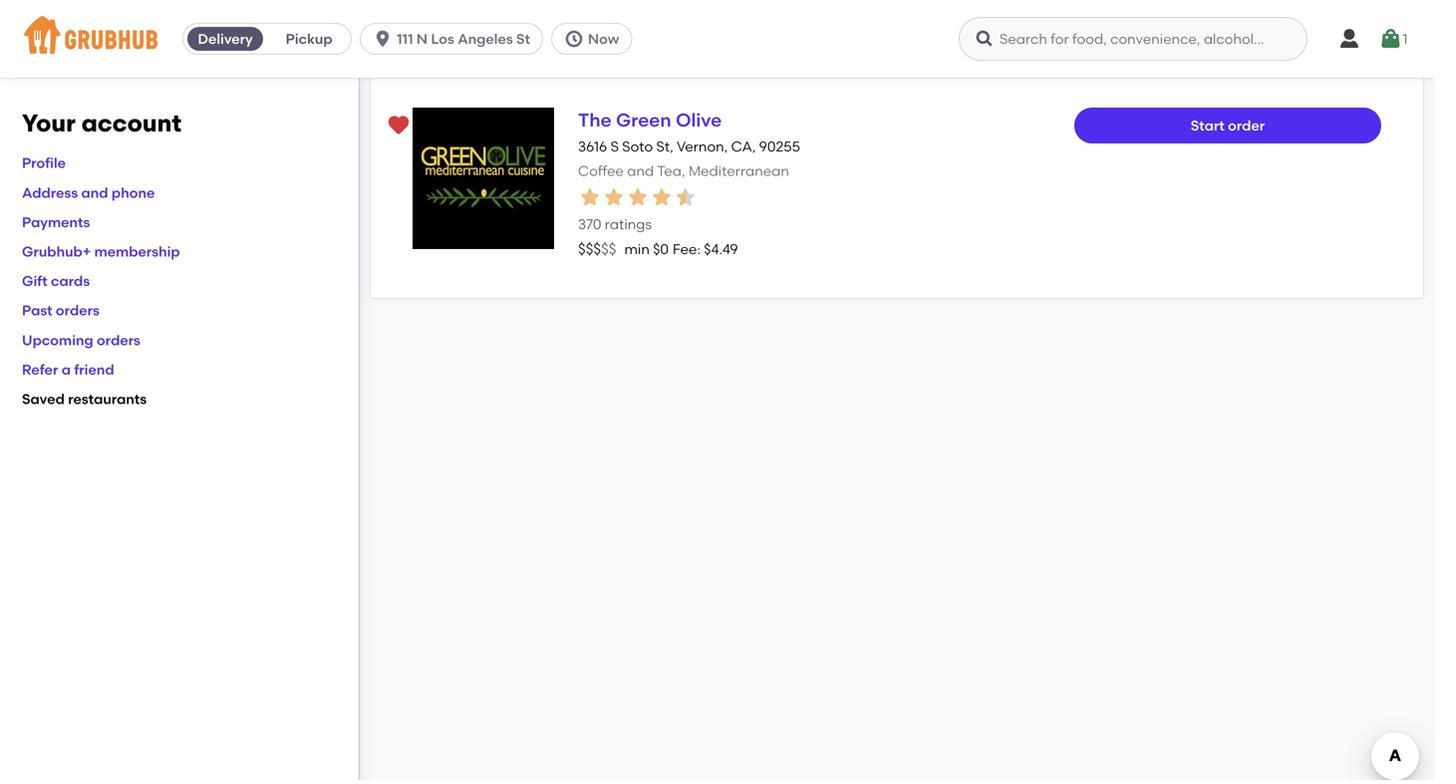 Task type: vqa. For each thing, say whether or not it's contained in the screenshot.
top Payment
no



Task type: describe. For each thing, give the bounding box(es) containing it.
account
[[81, 109, 182, 138]]

address and phone link
[[22, 184, 155, 201]]

and inside the green olive 3616 s soto st, vernon, ca, 90255 coffee and tea, mediterranean
[[627, 162, 654, 179]]

your
[[22, 109, 76, 138]]

111 n los angeles st button
[[360, 23, 551, 55]]

$4.49
[[704, 241, 738, 257]]

vernon,
[[677, 138, 728, 155]]

refer a friend
[[22, 361, 114, 378]]

grubhub+
[[22, 243, 91, 260]]

370 ratings
[[578, 216, 652, 233]]

refer a friend link
[[22, 361, 114, 378]]

membership
[[94, 243, 180, 260]]

mediterranean
[[689, 162, 789, 179]]

saved restaurants link
[[22, 391, 147, 408]]

ca,
[[731, 138, 756, 155]]

upcoming orders link
[[22, 332, 140, 349]]

soto
[[622, 138, 653, 155]]

Search for food, convenience, alcohol... search field
[[959, 17, 1308, 61]]

upcoming
[[22, 332, 93, 349]]

payments
[[22, 214, 90, 231]]

now
[[588, 30, 619, 47]]

orders for past orders
[[56, 302, 99, 319]]

address and phone
[[22, 184, 155, 201]]

green
[[616, 109, 671, 131]]

min
[[624, 241, 650, 257]]

phone
[[112, 184, 155, 201]]

order
[[1228, 117, 1265, 134]]

pickup button
[[267, 23, 351, 55]]

svg image
[[564, 29, 584, 49]]

payments link
[[22, 214, 90, 231]]

the green olive link
[[578, 109, 722, 131]]

cards
[[51, 273, 90, 290]]

$0
[[653, 241, 669, 257]]

min $0 fee: $4.49
[[624, 241, 738, 257]]

tea,
[[657, 162, 685, 179]]

saved restaurants
[[22, 391, 147, 408]]

svg image inside the 1 button
[[1379, 27, 1403, 51]]



Task type: locate. For each thing, give the bounding box(es) containing it.
$$$$$
[[578, 240, 616, 258]]

grubhub+ membership link
[[22, 243, 180, 260]]

angeles
[[458, 30, 513, 47]]

saved restaurant image
[[387, 114, 411, 138]]

the green olive logo image
[[413, 108, 554, 249]]

and
[[627, 162, 654, 179], [81, 184, 108, 201]]

the green olive 3616 s soto st, vernon, ca, 90255 coffee and tea, mediterranean
[[578, 109, 800, 179]]

svg image inside 111 n los angeles st button
[[373, 29, 393, 49]]

111 n los angeles st
[[397, 30, 530, 47]]

1 button
[[1379, 21, 1408, 57]]

1 horizontal spatial and
[[627, 162, 654, 179]]

grubhub+ membership
[[22, 243, 180, 260]]

coffee
[[578, 162, 624, 179]]

pickup
[[286, 30, 333, 47]]

orders up friend at top
[[97, 332, 140, 349]]

st,
[[656, 138, 674, 155]]

and down soto
[[627, 162, 654, 179]]

main navigation navigation
[[0, 0, 1435, 78]]

past
[[22, 302, 52, 319]]

1 vertical spatial and
[[81, 184, 108, 201]]

orders for upcoming orders
[[97, 332, 140, 349]]

the
[[578, 109, 612, 131]]

restaurants
[[68, 391, 147, 408]]

s
[[611, 138, 619, 155]]

n
[[417, 30, 428, 47]]

friend
[[74, 361, 114, 378]]

3616
[[578, 138, 607, 155]]

fee:
[[673, 241, 701, 257]]

start order button
[[1074, 108, 1381, 144]]

gift cards
[[22, 273, 90, 290]]

profile
[[22, 155, 66, 172]]

upcoming orders
[[22, 332, 140, 349]]

past orders link
[[22, 302, 99, 319]]

delivery button
[[183, 23, 267, 55]]

1 vertical spatial orders
[[97, 332, 140, 349]]

your account
[[22, 109, 182, 138]]

gift cards link
[[22, 273, 90, 290]]

a
[[61, 361, 71, 378]]

and left phone
[[81, 184, 108, 201]]

start
[[1191, 117, 1225, 134]]

past orders
[[22, 302, 99, 319]]

start order
[[1191, 117, 1265, 134]]

111
[[397, 30, 413, 47]]

0 vertical spatial and
[[627, 162, 654, 179]]

orders up 'upcoming orders' link
[[56, 302, 99, 319]]

1
[[1403, 30, 1408, 47]]

address
[[22, 184, 78, 201]]

0 horizontal spatial and
[[81, 184, 108, 201]]

profile link
[[22, 155, 66, 172]]

svg image
[[1338, 27, 1361, 51], [1379, 27, 1403, 51], [373, 29, 393, 49], [975, 29, 995, 49]]

refer
[[22, 361, 58, 378]]

orders
[[56, 302, 99, 319], [97, 332, 140, 349]]

olive
[[676, 109, 722, 131]]

saved
[[22, 391, 65, 408]]

now button
[[551, 23, 640, 55]]

$$$
[[578, 240, 601, 258]]

ratings
[[605, 216, 652, 233]]

370
[[578, 216, 601, 233]]

saved restaurant button
[[381, 108, 417, 144]]

0 vertical spatial orders
[[56, 302, 99, 319]]

los
[[431, 30, 454, 47]]

gift
[[22, 273, 48, 290]]

st
[[516, 30, 530, 47]]

star icon image
[[578, 185, 602, 209], [602, 185, 626, 209], [626, 185, 650, 209], [650, 185, 674, 209], [674, 185, 698, 209], [674, 185, 698, 209]]

delivery
[[198, 30, 253, 47]]

90255
[[759, 138, 800, 155]]



